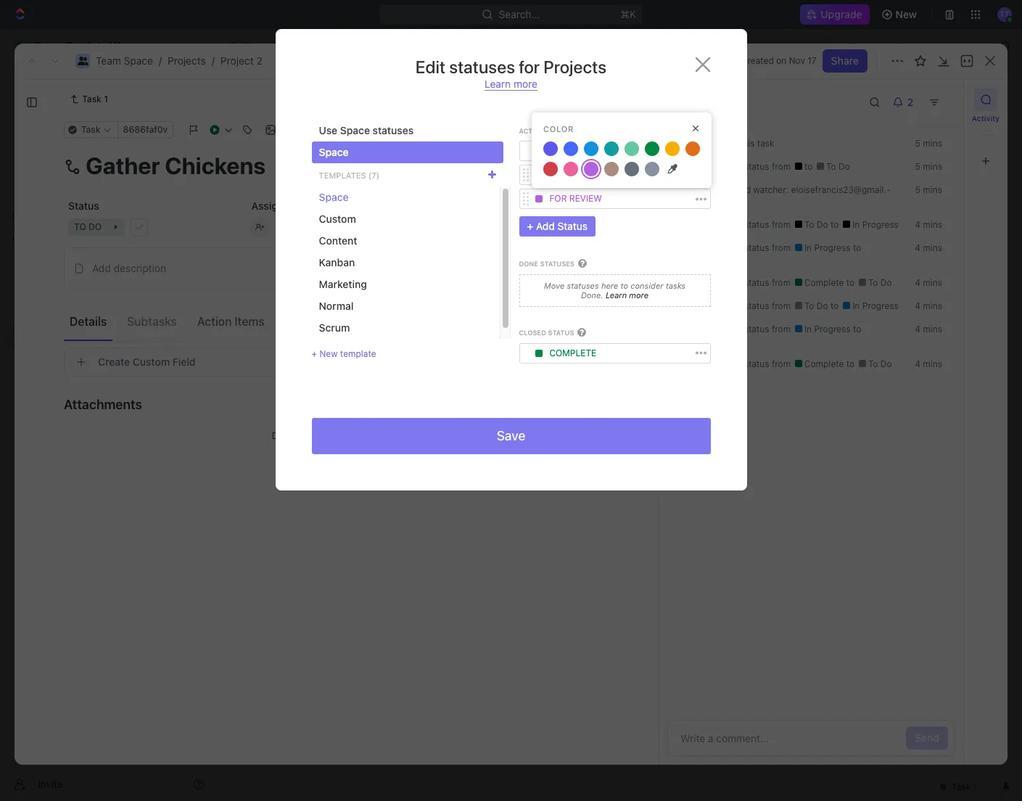 Task type: vqa. For each thing, say whether or not it's contained in the screenshot.


Task type: locate. For each thing, give the bounding box(es) containing it.
0 horizontal spatial projects
[[44, 307, 82, 319]]

changed
[[706, 161, 742, 172], [706, 219, 742, 230], [706, 242, 742, 253], [706, 277, 742, 288], [706, 300, 742, 311], [706, 324, 742, 335], [706, 359, 742, 369]]

0 vertical spatial here
[[602, 281, 619, 290]]

1 horizontal spatial /
[[212, 54, 215, 67]]

1 status from the top
[[744, 161, 770, 172]]

progress inside edit statuses for projects dialog
[[561, 169, 607, 180]]

3 5 mins from the top
[[916, 184, 943, 195]]

task left task sidebar navigation tab list
[[940, 93, 962, 105]]

5 you from the top
[[689, 359, 704, 369]]

team up project 2 link
[[244, 40, 269, 52]]

in
[[550, 169, 559, 180], [269, 205, 278, 216], [853, 219, 860, 230], [805, 242, 812, 253], [853, 300, 860, 311], [805, 324, 812, 335]]

here right files
[[334, 430, 353, 441]]

2 5 mins from the top
[[916, 161, 943, 172]]

0 vertical spatial learn
[[485, 78, 511, 90]]

0 vertical spatial more
[[514, 78, 538, 90]]

team space link
[[226, 38, 305, 55], [96, 54, 153, 67], [35, 277, 208, 300]]

2 down 'scrum'
[[314, 343, 319, 354]]

9 mins from the top
[[923, 359, 943, 369]]

learn up gantt
[[485, 78, 511, 90]]

1 horizontal spatial statuses
[[449, 57, 515, 77]]

3 status from the top
[[744, 242, 770, 253]]

add inside edit statuses for projects dialog
[[536, 220, 555, 232]]

2 up use on the top left
[[321, 86, 334, 110]]

new up automations
[[896, 8, 917, 20]]

1 vertical spatial statuses
[[373, 124, 414, 136]]

2 from from the top
[[772, 219, 791, 230]]

1 horizontal spatial more
[[629, 291, 649, 300]]

dropdown menu image
[[535, 195, 543, 203]]

1 vertical spatial status
[[558, 220, 588, 232]]

1 vertical spatial new
[[320, 348, 338, 359]]

complete
[[802, 277, 847, 288], [697, 335, 739, 346], [802, 359, 847, 369]]

/ up home link at the top
[[159, 54, 162, 67]]

custom up content
[[319, 213, 356, 225]]

0 vertical spatial 1 button
[[325, 251, 345, 266]]

1 vertical spatial activity
[[972, 114, 1000, 123]]

space
[[272, 40, 301, 52], [124, 54, 153, 67], [340, 124, 370, 136], [319, 146, 349, 158], [319, 191, 349, 203], [63, 282, 92, 295]]

projects for for
[[544, 57, 607, 77]]

3 from from the top
[[772, 242, 791, 253]]

gantt
[[493, 134, 520, 146]]

0 horizontal spatial new
[[320, 348, 338, 359]]

table
[[440, 134, 466, 146]]

team space, , element inside tree
[[13, 282, 28, 296]]

0 horizontal spatial status
[[68, 200, 99, 212]]

2 horizontal spatial team
[[244, 40, 269, 52]]

1 vertical spatial learn
[[606, 291, 627, 300]]

7 changed from the top
[[706, 359, 742, 369]]

0 vertical spatial status
[[68, 200, 99, 212]]

automations button
[[891, 36, 966, 57]]

3 you from the top
[[689, 277, 704, 288]]

8686faf0v
[[123, 124, 168, 135]]

mins
[[923, 138, 943, 149], [923, 161, 943, 172], [923, 184, 943, 195], [923, 219, 943, 230], [923, 242, 943, 253], [923, 277, 943, 288], [923, 300, 943, 311], [923, 324, 943, 335], [923, 359, 943, 369]]

7 mins from the top
[[923, 300, 943, 311]]

0 vertical spatial +
[[527, 220, 534, 232]]

team up home link at the top
[[96, 54, 121, 67]]

add description button
[[69, 257, 597, 280]]

learn more link down for
[[485, 78, 538, 91]]

+
[[527, 220, 534, 232], [312, 348, 317, 359]]

1 horizontal spatial projects
[[168, 54, 206, 67]]

1 vertical spatial project
[[252, 86, 317, 110]]

1 vertical spatial add task button
[[286, 300, 341, 318]]

2 status from the top
[[744, 219, 770, 230]]

0 vertical spatial task 1
[[82, 94, 108, 105]]

new inside button
[[896, 8, 917, 20]]

task
[[940, 93, 962, 105], [82, 94, 102, 105], [292, 252, 315, 265], [292, 278, 315, 290], [314, 302, 335, 315]]

do inside edit statuses for projects dialog
[[564, 145, 577, 156]]

changed status from
[[704, 161, 794, 172], [704, 219, 794, 230], [704, 242, 794, 253], [704, 277, 794, 288], [704, 300, 794, 311], [704, 324, 794, 335], [704, 359, 794, 369]]

statuses up done.
[[567, 281, 599, 290]]

learn right done.
[[606, 291, 627, 300]]

add task button down task 2
[[286, 300, 341, 318]]

add task button
[[909, 88, 970, 111], [286, 300, 341, 318]]

0 horizontal spatial team
[[35, 282, 60, 295]]

2 mins from the top
[[923, 161, 943, 172]]

tasks
[[666, 281, 686, 290]]

more down for
[[514, 78, 538, 90]]

in progress
[[550, 169, 607, 180], [269, 205, 328, 216], [850, 219, 899, 230], [802, 242, 853, 253], [850, 300, 899, 311], [802, 324, 853, 335]]

0 horizontal spatial task 1
[[82, 94, 108, 105]]

custom left field at the left of the page
[[133, 356, 170, 368]]

5 mins
[[916, 138, 943, 149], [916, 161, 943, 172], [916, 184, 943, 195]]

team space, , element down the spaces on the left
[[13, 282, 28, 296]]

your
[[294, 430, 313, 441]]

1 horizontal spatial +
[[527, 220, 534, 232]]

0 vertical spatial learn more link
[[485, 78, 538, 91]]

add down task 2
[[292, 302, 311, 315]]

details button
[[64, 308, 113, 334]]

1 vertical spatial learn more link
[[604, 291, 649, 300]]

1 vertical spatial team space
[[35, 282, 92, 295]]

team space up project 2 link
[[244, 40, 301, 52]]

to do inside edit statuses for projects dialog
[[550, 145, 577, 156]]

0 vertical spatial team space, , element
[[229, 41, 241, 52]]

tree containing team space
[[6, 253, 210, 449]]

kanban
[[319, 256, 355, 269]]

task down user group image
[[82, 94, 102, 105]]

items
[[235, 315, 265, 328]]

2 5 from the top
[[916, 161, 921, 172]]

edit statuses for projects learn more
[[416, 57, 607, 90]]

5 for added watcher:
[[916, 184, 921, 195]]

3 5 from the top
[[916, 184, 921, 195]]

to inside move statuses here to consider tasks done.
[[621, 281, 629, 290]]

share right 17
[[831, 54, 859, 67]]

0 horizontal spatial team space
[[35, 282, 92, 295]]

1 horizontal spatial here
[[602, 281, 619, 290]]

statuses inside move statuses here to consider tasks done.
[[567, 281, 599, 290]]

project up project 2
[[221, 54, 254, 67]]

1 button for 2
[[326, 277, 346, 291]]

1 horizontal spatial team space
[[244, 40, 301, 52]]

new down 'scrum'
[[320, 348, 338, 359]]

0 vertical spatial share
[[848, 40, 876, 52]]

add task down task 2
[[292, 302, 335, 315]]

0 horizontal spatial custom
[[133, 356, 170, 368]]

5 status from the top
[[744, 300, 770, 311]]

/ left project 2 link
[[212, 54, 215, 67]]

statuses left for
[[449, 57, 515, 77]]

create custom field
[[98, 356, 196, 368]]

task left 'marketing'
[[292, 278, 315, 290]]

1 vertical spatial here
[[334, 430, 353, 441]]

4 changed from the top
[[706, 277, 742, 288]]

1 vertical spatial add task
[[292, 302, 335, 315]]

team space link down add description
[[35, 277, 208, 300]]

task 1 down user group image
[[82, 94, 108, 105]]

projects link left project 2 link
[[168, 54, 206, 67]]

6 4 mins from the top
[[915, 359, 943, 369]]

share for the share button to the right of 17
[[831, 54, 859, 67]]

space up project 2
[[272, 40, 301, 52]]

1 vertical spatial 5
[[916, 161, 921, 172]]

1 horizontal spatial custom
[[319, 213, 356, 225]]

for review
[[550, 193, 602, 204]]

progress
[[561, 169, 607, 180], [281, 205, 328, 216], [863, 219, 899, 230], [815, 242, 851, 253], [863, 300, 899, 311], [815, 324, 851, 335]]

custom
[[319, 213, 356, 225], [133, 356, 170, 368]]

team space, , element
[[229, 41, 241, 52], [13, 282, 28, 296]]

4 4 from the top
[[915, 300, 921, 311]]

2 vertical spatial statuses
[[567, 281, 599, 290]]

share down upgrade
[[848, 40, 876, 52]]

add inside button
[[92, 262, 111, 274]]

4 changed status from from the top
[[704, 277, 794, 288]]

1 vertical spatial complete
[[697, 335, 739, 346]]

6 mins from the top
[[923, 277, 943, 288]]

6 4 from the top
[[915, 359, 921, 369]]

2 changed status from from the top
[[704, 219, 794, 230]]

team space
[[244, 40, 301, 52], [35, 282, 92, 295]]

6 status from the top
[[744, 324, 770, 335]]

add down dropdown menu icon
[[536, 220, 555, 232]]

0 vertical spatial 5 mins
[[916, 138, 943, 149]]

team space link up home link at the top
[[96, 54, 153, 67]]

add
[[918, 93, 937, 105], [536, 220, 555, 232], [92, 262, 111, 274], [292, 302, 311, 315]]

5 from from the top
[[772, 300, 791, 311]]

1 vertical spatial projects link
[[44, 302, 170, 325]]

you
[[689, 138, 704, 149], [689, 161, 704, 172], [689, 277, 704, 288], [689, 300, 704, 311], [689, 359, 704, 369]]

team space link inside tree
[[35, 277, 208, 300]]

team space, , element up project 2 link
[[229, 41, 241, 52]]

1 vertical spatial +
[[312, 348, 317, 359]]

space up details
[[63, 282, 92, 295]]

status
[[68, 200, 99, 212], [558, 220, 588, 232]]

1 button down content
[[325, 251, 345, 266]]

statuses inside edit statuses for projects learn more
[[449, 57, 515, 77]]

project
[[221, 54, 254, 67], [252, 86, 317, 110]]

0 horizontal spatial more
[[514, 78, 538, 90]]

1 horizontal spatial task 1
[[292, 252, 322, 265]]

4 4 mins from the top
[[915, 300, 943, 311]]

in inside edit statuses for projects dialog
[[550, 169, 559, 180]]

do
[[564, 145, 577, 156], [839, 161, 850, 172], [817, 219, 829, 230], [881, 277, 892, 288], [817, 300, 829, 311], [284, 343, 297, 354], [881, 359, 892, 369]]

team space / projects / project 2
[[96, 54, 263, 67]]

2 you from the top
[[689, 161, 704, 172]]

4 status from the top
[[744, 277, 770, 288]]

project up board
[[252, 86, 317, 110]]

5 for changed status from
[[916, 161, 921, 172]]

7 from from the top
[[772, 359, 791, 369]]

0 vertical spatial activity
[[677, 94, 727, 110]]

tree inside sidebar navigation
[[6, 253, 210, 449]]

team
[[244, 40, 269, 52], [96, 54, 121, 67], [35, 282, 60, 295]]

0 horizontal spatial activity
[[677, 94, 727, 110]]

1 vertical spatial task 1
[[292, 252, 322, 265]]

2 vertical spatial 5
[[916, 184, 921, 195]]

0 vertical spatial 5
[[916, 138, 921, 149]]

task up 'scrum'
[[314, 302, 335, 315]]

3 changed from the top
[[706, 242, 742, 253]]

edit statuses for projects dialog
[[275, 29, 747, 490]]

in progress inside edit statuses for projects dialog
[[550, 169, 607, 180]]

more down 'consider'
[[629, 291, 649, 300]]

user group image
[[77, 57, 88, 65]]

1 horizontal spatial team
[[96, 54, 121, 67]]

0 vertical spatial statuses
[[449, 57, 515, 77]]

1 you from the top
[[689, 138, 704, 149]]

send button
[[907, 726, 949, 750]]

hide
[[753, 170, 773, 181]]

1 horizontal spatial status
[[558, 220, 588, 232]]

1 vertical spatial 1 button
[[326, 277, 346, 291]]

1 vertical spatial share
[[831, 54, 859, 67]]

0 horizontal spatial team space, , element
[[13, 282, 28, 296]]

learn inside edit statuses for projects learn more
[[485, 78, 511, 90]]

statuses
[[449, 57, 515, 77], [373, 124, 414, 136], [567, 281, 599, 290]]

2 up project 2
[[257, 54, 263, 67]]

learn more link down 'consider'
[[604, 291, 649, 300]]

1
[[104, 94, 108, 105], [317, 252, 322, 265], [339, 253, 343, 263], [340, 278, 344, 289]]

to
[[550, 145, 562, 156], [805, 161, 816, 172], [827, 161, 836, 172], [299, 200, 308, 212], [805, 219, 815, 230], [831, 219, 842, 230], [853, 242, 862, 253], [847, 277, 857, 288], [869, 277, 878, 288], [621, 281, 629, 290], [805, 300, 815, 311], [831, 300, 842, 311], [853, 324, 862, 335], [269, 343, 281, 354], [847, 359, 857, 369], [869, 359, 878, 369], [355, 430, 363, 441]]

task 1 up task 2
[[292, 252, 322, 265]]

add task button up customize
[[909, 88, 970, 111]]

1 vertical spatial more
[[629, 291, 649, 300]]

create custom field button
[[64, 348, 602, 377]]

1 horizontal spatial add task button
[[909, 88, 970, 111]]

0 horizontal spatial +
[[312, 348, 317, 359]]

0 horizontal spatial statuses
[[373, 124, 414, 136]]

task
[[758, 138, 775, 149]]

color options list
[[541, 139, 703, 179]]

add task up customize
[[918, 93, 962, 105]]

+ for + new template
[[312, 348, 317, 359]]

share button right 17
[[823, 49, 868, 73]]

tree
[[6, 253, 210, 449]]

2 horizontal spatial statuses
[[567, 281, 599, 290]]

1 horizontal spatial activity
[[972, 114, 1000, 123]]

from
[[772, 161, 791, 172], [772, 219, 791, 230], [772, 242, 791, 253], [772, 277, 791, 288], [772, 300, 791, 311], [772, 324, 791, 335], [772, 359, 791, 369]]

projects inside edit statuses for projects learn more
[[544, 57, 607, 77]]

2 vertical spatial 5 mins
[[916, 184, 943, 195]]

1 5 mins from the top
[[916, 138, 943, 149]]

projects link up create
[[44, 302, 170, 325]]

1 vertical spatial 5 mins
[[916, 161, 943, 172]]

7 changed status from from the top
[[704, 359, 794, 369]]

here up learn more
[[602, 281, 619, 290]]

0 horizontal spatial /
[[159, 54, 162, 67]]

add left description
[[92, 262, 111, 274]]

projects
[[168, 54, 206, 67], [544, 57, 607, 77], [44, 307, 82, 319]]

0 vertical spatial new
[[896, 8, 917, 20]]

task sidebar content section
[[659, 79, 964, 765]]

activity inside task sidebar navigation tab list
[[972, 114, 1000, 123]]

here
[[602, 281, 619, 290], [334, 430, 353, 441]]

action items button
[[191, 308, 270, 334]]

space up home link at the top
[[124, 54, 153, 67]]

2 vertical spatial team
[[35, 282, 60, 295]]

0 horizontal spatial learn
[[485, 78, 511, 90]]

2 horizontal spatial projects
[[544, 57, 607, 77]]

task 1 link
[[64, 91, 114, 108]]

0 horizontal spatial learn more link
[[485, 78, 538, 91]]

eloisefrancis23@gmail. com
[[689, 184, 891, 207]]

1 button
[[325, 251, 345, 266], [326, 277, 346, 291]]

task 1
[[82, 94, 108, 105], [292, 252, 322, 265]]

action items
[[197, 315, 265, 328]]

new
[[896, 8, 917, 20], [320, 348, 338, 359]]

statuses left table "link"
[[373, 124, 414, 136]]

0 vertical spatial add task
[[918, 93, 962, 105]]

3 mins from the top
[[923, 184, 943, 195]]

team space up details
[[35, 282, 92, 295]]

move
[[544, 281, 565, 290]]

add description
[[92, 262, 166, 274]]

dashboards link
[[6, 144, 210, 168]]

1 vertical spatial custom
[[133, 356, 170, 368]]

marketing
[[319, 278, 367, 290]]

projects for /
[[168, 54, 206, 67]]

learn more link
[[485, 78, 538, 91], [604, 291, 649, 300]]

automations
[[898, 40, 959, 52]]

0 vertical spatial custom
[[319, 213, 356, 225]]

+ add status
[[527, 220, 588, 232]]

1 4 from the top
[[915, 219, 921, 230]]

1 horizontal spatial new
[[896, 8, 917, 20]]

status right favorites
[[68, 200, 99, 212]]

1 horizontal spatial learn
[[606, 291, 627, 300]]

nov
[[789, 55, 806, 66]]

status down the for review
[[558, 220, 588, 232]]

1 button down kanban
[[326, 277, 346, 291]]

/
[[159, 54, 162, 67], [212, 54, 215, 67]]

subtasks
[[127, 315, 177, 328]]

1 vertical spatial team space, , element
[[13, 282, 28, 296]]

1 mins from the top
[[923, 138, 943, 149]]

team down the spaces on the left
[[35, 282, 60, 295]]



Task type: describe. For each thing, give the bounding box(es) containing it.
4 mins from the top
[[923, 219, 943, 230]]

2 / from the left
[[212, 54, 215, 67]]

team space inside tree
[[35, 282, 92, 295]]

task 2
[[292, 278, 323, 290]]

customize button
[[880, 130, 954, 151]]

add up customize
[[918, 93, 937, 105]]

home
[[35, 75, 63, 88]]

2 4 mins from the top
[[915, 242, 943, 253]]

drop your files here to
[[272, 430, 363, 441]]

5 changed from the top
[[706, 300, 742, 311]]

5 4 mins from the top
[[915, 324, 943, 335]]

added watcher:
[[723, 184, 792, 195]]

move statuses here to consider tasks done.
[[544, 281, 686, 300]]

table link
[[437, 130, 466, 151]]

2 changed from the top
[[706, 219, 742, 230]]

5 mins for added watcher:
[[916, 184, 943, 195]]

0 vertical spatial project
[[221, 54, 254, 67]]

send
[[915, 732, 940, 744]]

inbox link
[[6, 95, 210, 118]]

for
[[519, 57, 540, 77]]

files
[[315, 430, 332, 441]]

6 changed from the top
[[706, 324, 742, 335]]

scrum
[[319, 322, 350, 334]]

upgrade link
[[801, 4, 870, 25]]

action
[[197, 315, 232, 328]]

board
[[271, 134, 299, 146]]

Edit task name text field
[[64, 152, 602, 179]]

consider
[[631, 281, 664, 290]]

3 4 from the top
[[915, 277, 921, 288]]

description
[[114, 262, 166, 274]]

17
[[808, 55, 817, 66]]

content
[[319, 234, 357, 247]]

clickbot
[[689, 184, 723, 195]]

spaces
[[12, 235, 42, 246]]

0 horizontal spatial here
[[334, 430, 353, 441]]

projects inside sidebar navigation
[[44, 307, 82, 319]]

+ for + add status
[[527, 220, 534, 232]]

create
[[98, 356, 130, 368]]

created
[[742, 55, 774, 66]]

task up task 2
[[292, 252, 315, 265]]

list link
[[323, 130, 343, 151]]

0 vertical spatial projects link
[[168, 54, 206, 67]]

1 5 from the top
[[916, 138, 921, 149]]

1 4 mins from the top
[[915, 219, 943, 230]]

3 changed status from from the top
[[704, 242, 794, 253]]

list
[[326, 134, 343, 146]]

8 mins from the top
[[923, 324, 943, 335]]

1 / from the left
[[159, 54, 162, 67]]

favorites
[[12, 210, 50, 221]]

field
[[173, 356, 196, 368]]

custom inside button
[[133, 356, 170, 368]]

project 2
[[252, 86, 338, 110]]

assigned
[[252, 200, 296, 212]]

for
[[550, 193, 567, 204]]

drop
[[272, 430, 292, 441]]

Search tasks... text field
[[842, 165, 987, 187]]

2 up content
[[345, 205, 350, 216]]

hide button
[[747, 167, 778, 184]]

here inside move statuses here to consider tasks done.
[[602, 281, 619, 290]]

activity inside task sidebar content "section"
[[677, 94, 727, 110]]

share for the share button underneath upgrade
[[848, 40, 876, 52]]

2 vertical spatial complete
[[802, 359, 847, 369]]

space down use on the top left
[[319, 146, 349, 158]]

complete
[[550, 347, 597, 358]]

assigned to
[[252, 200, 308, 212]]

project 2 link
[[221, 54, 263, 67]]

created
[[706, 138, 738, 149]]

added
[[725, 184, 751, 195]]

created on nov 17
[[742, 55, 817, 66]]

1 from from the top
[[772, 161, 791, 172]]

0 horizontal spatial add task
[[292, 302, 335, 315]]

space right use on the top left
[[340, 124, 370, 136]]

details
[[70, 315, 107, 328]]

upgrade
[[821, 8, 863, 20]]

new inside edit statuses for projects dialog
[[320, 348, 338, 359]]

7 status from the top
[[744, 359, 770, 369]]

3 4 mins from the top
[[915, 277, 943, 288]]

inbox
[[35, 100, 60, 112]]

use
[[319, 124, 338, 136]]

projects link inside tree
[[44, 302, 170, 325]]

statuses for move
[[567, 281, 599, 290]]

use space statuses
[[319, 124, 414, 136]]

2 4 from the top
[[915, 242, 921, 253]]

0 vertical spatial add task button
[[909, 88, 970, 111]]

1 button for 1
[[325, 251, 345, 266]]

5 4 from the top
[[915, 324, 921, 335]]

home link
[[6, 70, 210, 94]]

0 vertical spatial complete
[[802, 277, 847, 288]]

template
[[340, 348, 376, 359]]

4 you from the top
[[689, 300, 704, 311]]

this
[[740, 138, 755, 149]]

space inside tree
[[63, 282, 92, 295]]

calendar link
[[367, 130, 413, 151]]

favorites button
[[6, 208, 56, 225]]

customize
[[899, 134, 950, 146]]

6 changed status from from the top
[[704, 324, 794, 335]]

4 from from the top
[[772, 277, 791, 288]]

done.
[[581, 291, 604, 300]]

subtasks button
[[121, 308, 183, 334]]

normal
[[319, 300, 354, 312]]

5 mins for changed status from
[[916, 161, 943, 172]]

team space link up project 2
[[226, 38, 305, 55]]

1 horizontal spatial team space, , element
[[229, 41, 241, 52]]

5 mins from the top
[[923, 242, 943, 253]]

you created this task
[[689, 138, 775, 149]]

2 down kanban
[[317, 278, 323, 290]]

new button
[[876, 3, 926, 26]]

dashboards
[[35, 150, 91, 162]]

1 inside task 1 link
[[104, 94, 108, 105]]

more inside edit statuses for projects learn more
[[514, 78, 538, 90]]

5 changed status from from the top
[[704, 300, 794, 311]]

team inside tree
[[35, 282, 60, 295]]

invite
[[38, 778, 63, 790]]

task sidebar navigation tab list
[[970, 88, 1002, 173]]

com
[[689, 184, 891, 207]]

0 vertical spatial team space
[[244, 40, 301, 52]]

gantt link
[[490, 130, 520, 151]]

0 horizontal spatial add task button
[[286, 300, 341, 318]]

8686faf0v button
[[117, 121, 174, 139]]

attachments
[[64, 397, 142, 412]]

board link
[[268, 130, 299, 151]]

space down the edit task name text box
[[319, 191, 349, 203]]

1 vertical spatial team
[[96, 54, 121, 67]]

edit
[[416, 57, 446, 77]]

custom inside edit statuses for projects dialog
[[319, 213, 356, 225]]

0 vertical spatial team
[[244, 40, 269, 52]]

status inside edit statuses for projects dialog
[[558, 220, 588, 232]]

eloisefrancis23@gmail.
[[792, 184, 891, 195]]

1 horizontal spatial add task
[[918, 93, 962, 105]]

learn more
[[604, 291, 649, 300]]

assignees
[[605, 170, 648, 181]]

statuses for edit
[[449, 57, 515, 77]]

color
[[544, 124, 574, 133]]

share button down upgrade
[[839, 35, 884, 58]]

1 changed from the top
[[706, 161, 742, 172]]

1 horizontal spatial learn more link
[[604, 291, 649, 300]]

assignees button
[[587, 167, 654, 184]]

review
[[570, 193, 602, 204]]

1 changed status from from the top
[[704, 161, 794, 172]]

watcher:
[[754, 184, 789, 195]]

6 from from the top
[[772, 324, 791, 335]]

sidebar navigation
[[0, 29, 217, 801]]

on
[[777, 55, 787, 66]]

calendar
[[370, 134, 413, 146]]

+ new template
[[312, 348, 376, 359]]



